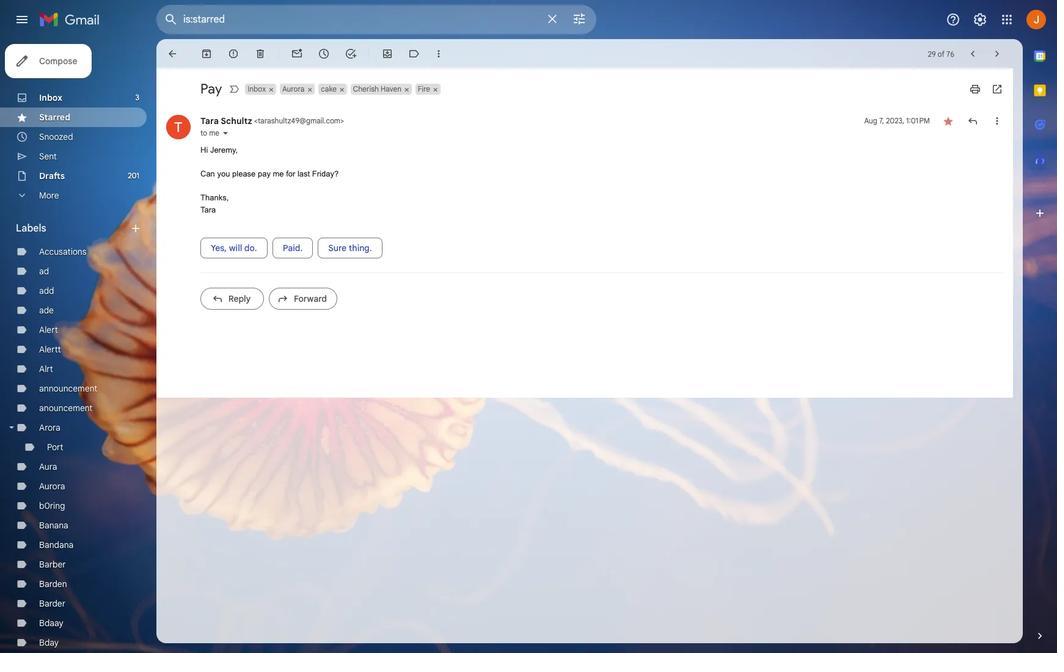 Task type: vqa. For each thing, say whether or not it's contained in the screenshot.
me to the left
yes



Task type: locate. For each thing, give the bounding box(es) containing it.
schultz
[[221, 116, 252, 127]]

aurora inside labels navigation
[[39, 481, 65, 492]]

29
[[928, 49, 936, 58]]

0 vertical spatial aurora
[[282, 84, 305, 94]]

will
[[229, 243, 242, 254]]

add to tasks image
[[345, 48, 357, 60]]

0 horizontal spatial me
[[209, 128, 219, 138]]

inbox inside button
[[248, 84, 266, 94]]

ade
[[39, 305, 54, 316]]

red star image
[[942, 115, 955, 127]]

29 of 76
[[928, 49, 955, 58]]

aurora for aurora button
[[282, 84, 305, 94]]

forward
[[294, 293, 327, 304]]

bday
[[39, 637, 59, 648]]

accusations
[[39, 246, 87, 257]]

main menu image
[[15, 12, 29, 27]]

newer image
[[967, 48, 979, 60]]

labels
[[16, 222, 46, 235]]

1 horizontal spatial me
[[273, 169, 284, 178]]

>
[[340, 116, 344, 125]]

cherish haven
[[353, 84, 402, 94]]

1 horizontal spatial inbox
[[248, 84, 266, 94]]

haven
[[381, 84, 402, 94]]

201
[[128, 171, 139, 180]]

accusations link
[[39, 246, 87, 257]]

0 horizontal spatial inbox
[[39, 92, 62, 103]]

ad link
[[39, 266, 49, 277]]

clear search image
[[540, 7, 565, 31]]

bandana link
[[39, 540, 73, 551]]

inbox up <
[[248, 84, 266, 94]]

inbox inside labels navigation
[[39, 92, 62, 103]]

more
[[39, 190, 59, 201]]

cherish haven button
[[351, 84, 403, 95]]

thing.
[[349, 243, 372, 254]]

drafts
[[39, 171, 65, 182]]

aurora link
[[39, 481, 65, 492]]

tarashultz49@gmail.com
[[258, 116, 340, 125]]

sent
[[39, 151, 57, 162]]

alert
[[39, 325, 58, 336]]

can
[[200, 169, 215, 178]]

barder
[[39, 598, 65, 609]]

inbox
[[248, 84, 266, 94], [39, 92, 62, 103]]

search mail image
[[160, 9, 182, 31]]

Search mail text field
[[183, 13, 538, 26]]

reply link
[[200, 288, 264, 310]]

2 tara from the top
[[200, 205, 216, 214]]

me
[[209, 128, 219, 138], [273, 169, 284, 178]]

anouncement
[[39, 403, 93, 414]]

compose button
[[5, 44, 92, 78]]

3
[[135, 93, 139, 102]]

alrt
[[39, 364, 53, 375]]

to me
[[200, 128, 219, 138]]

alertt
[[39, 344, 61, 355]]

bdaay link
[[39, 618, 63, 629]]

more image
[[433, 48, 445, 60]]

reply
[[228, 293, 251, 304]]

starred
[[39, 112, 70, 123]]

inbox up starred 'link'
[[39, 92, 62, 103]]

1 vertical spatial me
[[273, 169, 284, 178]]

bandana
[[39, 540, 73, 551]]

bdaay
[[39, 618, 63, 629]]

yes, will do.
[[211, 243, 257, 254]]

forward link
[[269, 288, 337, 310]]

announcement
[[39, 383, 97, 394]]

None search field
[[156, 5, 596, 34]]

aurora button
[[280, 84, 306, 95]]

pay
[[258, 169, 271, 178]]

can you please pay me for last friday?
[[200, 169, 341, 178]]

labels heading
[[16, 222, 130, 235]]

tara up 'to me'
[[200, 116, 219, 127]]

show details image
[[222, 130, 229, 137]]

report spam image
[[227, 48, 240, 60]]

add link
[[39, 285, 54, 296]]

1 vertical spatial tara
[[200, 205, 216, 214]]

1 horizontal spatial aurora
[[282, 84, 305, 94]]

tara
[[200, 116, 219, 127], [200, 205, 216, 214]]

drafts link
[[39, 171, 65, 182]]

announcement link
[[39, 383, 97, 394]]

1 tara from the top
[[200, 116, 219, 127]]

compose
[[39, 56, 77, 67]]

me left for
[[273, 169, 284, 178]]

tara down thanks,
[[200, 205, 216, 214]]

1 vertical spatial aurora
[[39, 481, 65, 492]]

cherish
[[353, 84, 379, 94]]

sent link
[[39, 151, 57, 162]]

aurora inside button
[[282, 84, 305, 94]]

hi
[[200, 145, 208, 155]]

aug
[[864, 116, 878, 125]]

to
[[200, 128, 207, 138]]

of
[[938, 49, 945, 58]]

1:01 pm
[[906, 116, 930, 125]]

tara schultz cell
[[200, 116, 344, 127]]

more button
[[0, 186, 147, 205]]

aurora up b0ring 'link' in the left of the page
[[39, 481, 65, 492]]

inbox for inbox button
[[248, 84, 266, 94]]

tab list
[[1023, 39, 1057, 609]]

aurora up tarashultz49@gmail.com
[[282, 84, 305, 94]]

0 horizontal spatial aurora
[[39, 481, 65, 492]]

me right to
[[209, 128, 219, 138]]

do.
[[244, 243, 257, 254]]

0 vertical spatial tara
[[200, 116, 219, 127]]

arora link
[[39, 422, 60, 433]]

barder link
[[39, 598, 65, 609]]



Task type: describe. For each thing, give the bounding box(es) containing it.
barber link
[[39, 559, 66, 570]]

thanks,
[[200, 193, 229, 202]]

arora
[[39, 422, 60, 433]]

last
[[298, 169, 310, 178]]

snoozed
[[39, 131, 73, 142]]

alert link
[[39, 325, 58, 336]]

banana link
[[39, 520, 68, 531]]

sure
[[328, 243, 347, 254]]

gmail image
[[39, 7, 106, 32]]

aura link
[[39, 461, 57, 472]]

aura
[[39, 461, 57, 472]]

anouncement link
[[39, 403, 93, 414]]

paid.
[[283, 243, 303, 254]]

snoozed link
[[39, 131, 73, 142]]

0 vertical spatial me
[[209, 128, 219, 138]]

aurora for aurora link
[[39, 481, 65, 492]]

barden
[[39, 579, 67, 590]]

older image
[[991, 48, 1003, 60]]

bday link
[[39, 637, 59, 648]]

fire button
[[415, 84, 432, 95]]

inbox button
[[245, 84, 267, 95]]

2023,
[[886, 116, 905, 125]]

barden link
[[39, 579, 67, 590]]

tara schultz < tarashultz49@gmail.com >
[[200, 116, 344, 127]]

please
[[232, 169, 256, 178]]

labels image
[[408, 48, 420, 60]]

alertt link
[[39, 344, 61, 355]]

76
[[947, 49, 955, 58]]

ade link
[[39, 305, 54, 316]]

starred link
[[39, 112, 70, 123]]

aug 7, 2023, 1:01 pm
[[864, 116, 930, 125]]

b0ring link
[[39, 501, 65, 512]]

thanks, tara
[[200, 193, 229, 214]]

b0ring
[[39, 501, 65, 512]]

delete image
[[254, 48, 266, 60]]

inbox for the inbox link at the left top
[[39, 92, 62, 103]]

jeremy,
[[210, 145, 238, 155]]

<
[[254, 116, 258, 125]]

move to inbox image
[[381, 48, 394, 60]]

port link
[[47, 442, 63, 453]]

ad
[[39, 266, 49, 277]]

inbox link
[[39, 92, 62, 103]]

friday?
[[312, 169, 339, 178]]

yes,
[[211, 243, 227, 254]]

for
[[286, 169, 295, 178]]

support image
[[946, 12, 961, 27]]

barber
[[39, 559, 66, 570]]

advanced search options image
[[567, 7, 592, 31]]

red-star checkbox
[[942, 115, 955, 127]]

tara inside thanks, tara
[[200, 205, 216, 214]]

cake button
[[319, 84, 338, 95]]

sure thing. button
[[318, 238, 382, 259]]

back to starred image
[[166, 48, 178, 60]]

fire
[[418, 84, 430, 94]]

yes, will do. button
[[200, 238, 267, 259]]

sure thing.
[[328, 243, 372, 254]]

pay
[[200, 81, 222, 97]]

labels navigation
[[0, 39, 156, 653]]

cake
[[321, 84, 337, 94]]

paid. button
[[272, 238, 313, 259]]

archive image
[[200, 48, 213, 60]]

alrt link
[[39, 364, 53, 375]]

aug 7, 2023, 1:01 pm cell
[[864, 115, 930, 127]]

hi jeremy,
[[200, 145, 240, 155]]

add
[[39, 285, 54, 296]]

banana
[[39, 520, 68, 531]]

you
[[217, 169, 230, 178]]

port
[[47, 442, 63, 453]]

snooze image
[[318, 48, 330, 60]]

settings image
[[973, 12, 988, 27]]



